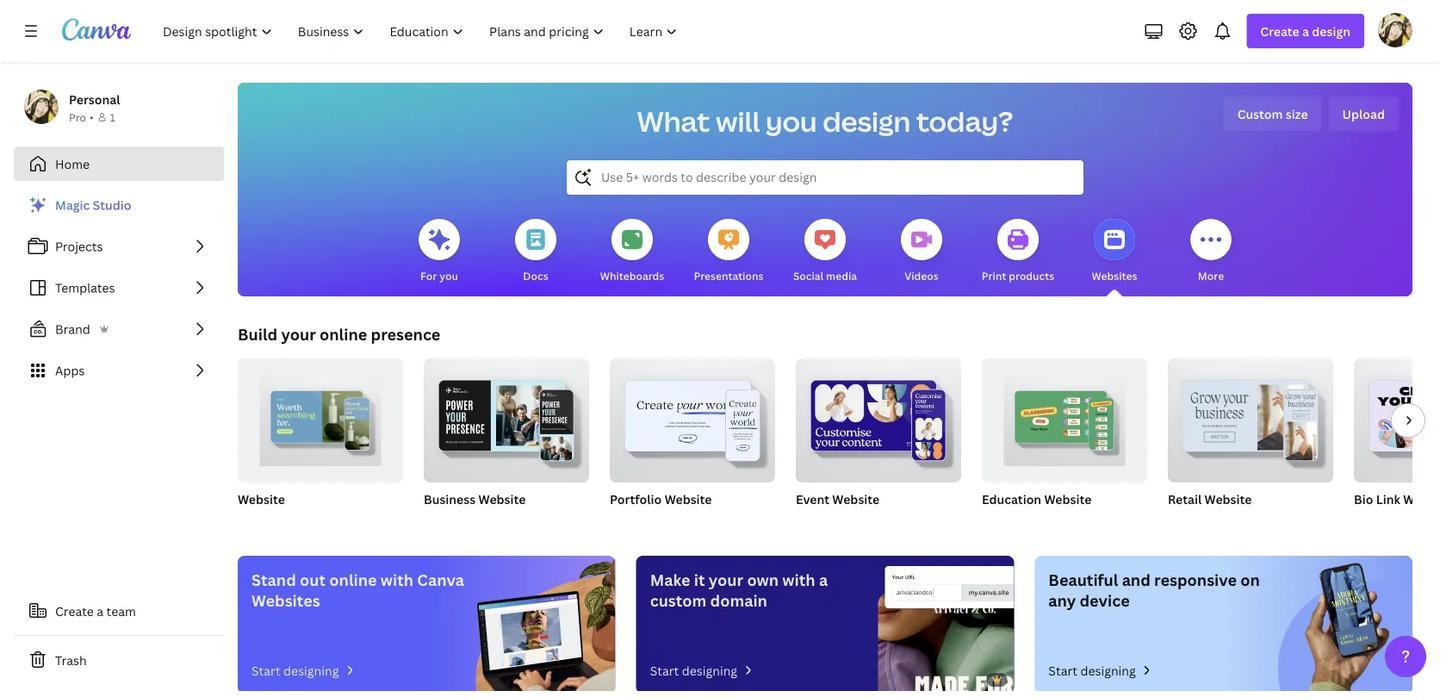 Task type: vqa. For each thing, say whether or not it's contained in the screenshot.
shows
no



Task type: locate. For each thing, give the bounding box(es) containing it.
a inside dropdown button
[[1303, 23, 1310, 39]]

start for beautiful and responsive on any device
[[1049, 662, 1078, 679]]

responsive
[[1155, 569, 1238, 590]]

design up the search search field
[[823, 103, 911, 140]]

videos
[[905, 268, 939, 283]]

magic
[[55, 197, 90, 213]]

you right will
[[766, 103, 818, 140]]

Search search field
[[602, 161, 1050, 194]]

0 horizontal spatial a
[[97, 603, 104, 619]]

0 horizontal spatial start designing
[[252, 662, 339, 679]]

projects
[[55, 238, 103, 255]]

group for retail website
[[1169, 352, 1334, 483]]

design
[[1313, 23, 1351, 39], [823, 103, 911, 140]]

2 start designing from the left
[[650, 662, 738, 679]]

will
[[716, 103, 760, 140]]

with inside make it your own with a custom domain
[[783, 569, 816, 590]]

1 horizontal spatial designing
[[682, 662, 738, 679]]

education website
[[982, 491, 1092, 507]]

event
[[796, 491, 830, 507]]

1 with from the left
[[381, 569, 414, 590]]

whiteboards
[[600, 268, 665, 283]]

2 start from the left
[[650, 662, 679, 679]]

2 horizontal spatial a
[[1303, 23, 1310, 39]]

print products
[[982, 268, 1055, 283]]

list
[[14, 188, 224, 388]]

build
[[238, 324, 278, 345]]

trash
[[55, 652, 87, 668]]

online right out
[[329, 569, 377, 590]]

your inside make it your own with a custom domain
[[709, 569, 744, 590]]

business
[[424, 491, 476, 507]]

0 vertical spatial create
[[1261, 23, 1300, 39]]

online inside stand out online with canva websites
[[329, 569, 377, 590]]

website right retail
[[1205, 491, 1253, 507]]

online left presence
[[320, 324, 367, 345]]

2 horizontal spatial designing
[[1081, 662, 1136, 679]]

more
[[1199, 268, 1225, 283]]

for you
[[421, 268, 458, 283]]

create inside "button"
[[55, 603, 94, 619]]

any
[[1049, 590, 1077, 611]]

a inside "button"
[[97, 603, 104, 619]]

docs
[[523, 268, 549, 283]]

custom
[[1238, 106, 1284, 122]]

1 horizontal spatial start designing
[[650, 662, 738, 679]]

own
[[747, 569, 779, 590]]

4 website from the left
[[833, 491, 880, 507]]

your right build at left top
[[281, 324, 316, 345]]

a inside make it your own with a custom domain
[[819, 569, 828, 590]]

website right the business
[[479, 491, 526, 507]]

1 vertical spatial a
[[819, 569, 828, 590]]

pro •
[[69, 110, 94, 124]]

0 horizontal spatial with
[[381, 569, 414, 590]]

1 horizontal spatial your
[[709, 569, 744, 590]]

today?
[[917, 103, 1014, 140]]

0 horizontal spatial design
[[823, 103, 911, 140]]

websites
[[1092, 268, 1138, 283], [252, 590, 320, 611]]

design left stephanie aranda icon
[[1313, 23, 1351, 39]]

3 start designing from the left
[[1049, 662, 1136, 679]]

videos button
[[901, 207, 943, 296]]

None search field
[[567, 160, 1084, 195]]

a up size
[[1303, 23, 1310, 39]]

website right education
[[1045, 491, 1092, 507]]

your right it
[[709, 569, 744, 590]]

start
[[252, 662, 281, 679], [650, 662, 679, 679], [1049, 662, 1078, 679]]

0 horizontal spatial start
[[252, 662, 281, 679]]

0 horizontal spatial create
[[55, 603, 94, 619]]

2 designing from the left
[[682, 662, 738, 679]]

group for bio link websit
[[1355, 358, 1441, 483]]

2 horizontal spatial start designing
[[1049, 662, 1136, 679]]

with left canva
[[381, 569, 414, 590]]

2 vertical spatial a
[[97, 603, 104, 619]]

create inside dropdown button
[[1261, 23, 1300, 39]]

website up stand
[[238, 491, 285, 507]]

create
[[1261, 23, 1300, 39], [55, 603, 94, 619]]

make it your own with a custom domain
[[650, 569, 828, 611]]

link
[[1377, 491, 1401, 507]]

stand out online with canva websites
[[252, 569, 464, 611]]

your
[[281, 324, 316, 345], [709, 569, 744, 590]]

projects link
[[14, 229, 224, 264]]

1 vertical spatial you
[[440, 268, 458, 283]]

0 vertical spatial websites
[[1092, 268, 1138, 283]]

1 horizontal spatial websites
[[1092, 268, 1138, 283]]

start designing for make it your own with a custom domain
[[650, 662, 738, 679]]

1 horizontal spatial design
[[1313, 23, 1351, 39]]

a left team
[[97, 603, 104, 619]]

create left team
[[55, 603, 94, 619]]

designing for out
[[284, 662, 339, 679]]

design inside dropdown button
[[1313, 23, 1351, 39]]

1 start designing from the left
[[252, 662, 339, 679]]

group
[[238, 352, 403, 483], [424, 352, 589, 483], [610, 352, 776, 483], [796, 352, 962, 483], [982, 352, 1148, 483], [1169, 352, 1334, 483], [1355, 358, 1441, 483]]

a
[[1303, 23, 1310, 39], [819, 569, 828, 590], [97, 603, 104, 619]]

bio link website group
[[1355, 358, 1441, 529]]

website right portfolio at bottom
[[665, 491, 712, 507]]

website right event
[[833, 491, 880, 507]]

size
[[1286, 106, 1309, 122]]

0 vertical spatial a
[[1303, 23, 1310, 39]]

home link
[[14, 147, 224, 181]]

templates link
[[14, 271, 224, 305]]

3 start from the left
[[1049, 662, 1078, 679]]

0 vertical spatial online
[[320, 324, 367, 345]]

you right for
[[440, 268, 458, 283]]

top level navigation element
[[152, 14, 692, 48]]

magic studio
[[55, 197, 131, 213]]

0 vertical spatial design
[[1313, 23, 1351, 39]]

5 website from the left
[[1045, 491, 1092, 507]]

0 vertical spatial your
[[281, 324, 316, 345]]

3 website from the left
[[665, 491, 712, 507]]

create for create a team
[[55, 603, 94, 619]]

retail website
[[1169, 491, 1253, 507]]

online
[[320, 324, 367, 345], [329, 569, 377, 590]]

0 horizontal spatial designing
[[284, 662, 339, 679]]

6 website from the left
[[1205, 491, 1253, 507]]

business website group
[[424, 352, 589, 529]]

domain
[[711, 590, 768, 611]]

for
[[421, 268, 437, 283]]

create a design
[[1261, 23, 1351, 39]]

create up custom size dropdown button in the right of the page
[[1261, 23, 1300, 39]]

a right own
[[819, 569, 828, 590]]

1 horizontal spatial you
[[766, 103, 818, 140]]

1 vertical spatial websites
[[252, 590, 320, 611]]

website
[[238, 491, 285, 507], [479, 491, 526, 507], [665, 491, 712, 507], [833, 491, 880, 507], [1045, 491, 1092, 507], [1205, 491, 1253, 507]]

portfolio website group
[[610, 352, 776, 529]]

1 horizontal spatial with
[[783, 569, 816, 590]]

whiteboards button
[[600, 207, 665, 296]]

1 horizontal spatial a
[[819, 569, 828, 590]]

it
[[694, 569, 705, 590]]

2 website from the left
[[479, 491, 526, 507]]

1 vertical spatial create
[[55, 603, 94, 619]]

1 start from the left
[[252, 662, 281, 679]]

a for design
[[1303, 23, 1310, 39]]

what
[[637, 103, 711, 140]]

social media button
[[794, 207, 858, 296]]

you inside button
[[440, 268, 458, 283]]

start for stand out online with canva websites
[[252, 662, 281, 679]]

2 with from the left
[[783, 569, 816, 590]]

2 horizontal spatial start
[[1049, 662, 1078, 679]]

media
[[827, 268, 858, 283]]

1 horizontal spatial create
[[1261, 23, 1300, 39]]

group for education website
[[982, 352, 1148, 483]]

canva
[[417, 569, 464, 590]]

0 horizontal spatial you
[[440, 268, 458, 283]]

0 horizontal spatial websites
[[252, 590, 320, 611]]

1 designing from the left
[[284, 662, 339, 679]]

0 vertical spatial you
[[766, 103, 818, 140]]

1 vertical spatial online
[[329, 569, 377, 590]]

1 vertical spatial your
[[709, 569, 744, 590]]

designing
[[284, 662, 339, 679], [682, 662, 738, 679], [1081, 662, 1136, 679]]

1 horizontal spatial start
[[650, 662, 679, 679]]

templates
[[55, 280, 115, 296]]

with
[[381, 569, 414, 590], [783, 569, 816, 590]]

upload button
[[1329, 97, 1400, 131]]

you
[[766, 103, 818, 140], [440, 268, 458, 283]]

products
[[1009, 268, 1055, 283]]

3 designing from the left
[[1081, 662, 1136, 679]]

with right own
[[783, 569, 816, 590]]

website for business website
[[479, 491, 526, 507]]



Task type: describe. For each thing, give the bounding box(es) containing it.
apps
[[55, 362, 85, 379]]

website group
[[238, 352, 403, 529]]

and
[[1123, 569, 1151, 590]]

apps link
[[14, 353, 224, 388]]

event website
[[796, 491, 880, 507]]

presentations
[[694, 268, 764, 283]]

on
[[1241, 569, 1261, 590]]

docs button
[[515, 207, 557, 296]]

with inside stand out online with canva websites
[[381, 569, 414, 590]]

websites button
[[1092, 207, 1138, 296]]

education
[[982, 491, 1042, 507]]

start designing for stand out online with canva websites
[[252, 662, 339, 679]]

business website
[[424, 491, 526, 507]]

•
[[90, 110, 94, 124]]

brand link
[[14, 312, 224, 346]]

portfolio
[[610, 491, 662, 507]]

education website group
[[982, 352, 1148, 529]]

custom
[[650, 590, 707, 611]]

online for your
[[320, 324, 367, 345]]

custom size
[[1238, 106, 1309, 122]]

bio
[[1355, 491, 1374, 507]]

create for create a design
[[1261, 23, 1300, 39]]

1
[[110, 110, 115, 124]]

a for team
[[97, 603, 104, 619]]

beautiful
[[1049, 569, 1119, 590]]

list containing magic studio
[[14, 188, 224, 388]]

studio
[[93, 197, 131, 213]]

print products button
[[982, 207, 1055, 296]]

for you button
[[419, 207, 460, 296]]

website for event website
[[833, 491, 880, 507]]

designing for it
[[682, 662, 738, 679]]

group for portfolio website
[[610, 352, 776, 483]]

custom size button
[[1224, 97, 1322, 131]]

start designing for beautiful and responsive on any device
[[1049, 662, 1136, 679]]

group for website
[[238, 352, 403, 483]]

create a team button
[[14, 594, 224, 628]]

designing for and
[[1081, 662, 1136, 679]]

home
[[55, 156, 90, 172]]

beautiful and responsive on any device
[[1049, 569, 1261, 611]]

retail website group
[[1169, 352, 1334, 529]]

0 horizontal spatial your
[[281, 324, 316, 345]]

device
[[1080, 590, 1130, 611]]

create a design button
[[1247, 14, 1365, 48]]

trash link
[[14, 643, 224, 677]]

website for education website
[[1045, 491, 1092, 507]]

presentations button
[[694, 207, 764, 296]]

website for portfolio website
[[665, 491, 712, 507]]

1 vertical spatial design
[[823, 103, 911, 140]]

magic studio link
[[14, 188, 224, 222]]

websit
[[1404, 491, 1441, 507]]

pro
[[69, 110, 86, 124]]

stand
[[252, 569, 296, 590]]

out
[[300, 569, 326, 590]]

retail
[[1169, 491, 1202, 507]]

personal
[[69, 91, 120, 107]]

upload
[[1343, 106, 1386, 122]]

what will you design today?
[[637, 103, 1014, 140]]

more button
[[1191, 207, 1232, 296]]

build your online presence
[[238, 324, 441, 345]]

website for retail website
[[1205, 491, 1253, 507]]

presence
[[371, 324, 441, 345]]

bio link websit
[[1355, 491, 1441, 507]]

team
[[106, 603, 136, 619]]

social media
[[794, 268, 858, 283]]

stephanie aranda image
[[1379, 13, 1413, 47]]

event website group
[[796, 352, 962, 529]]

brand
[[55, 321, 90, 337]]

create a team
[[55, 603, 136, 619]]

online for out
[[329, 569, 377, 590]]

print
[[982, 268, 1007, 283]]

social
[[794, 268, 824, 283]]

websites inside stand out online with canva websites
[[252, 590, 320, 611]]

1 website from the left
[[238, 491, 285, 507]]

make
[[650, 569, 691, 590]]

portfolio website
[[610, 491, 712, 507]]

group for event website
[[796, 352, 962, 483]]

start for make it your own with a custom domain
[[650, 662, 679, 679]]



